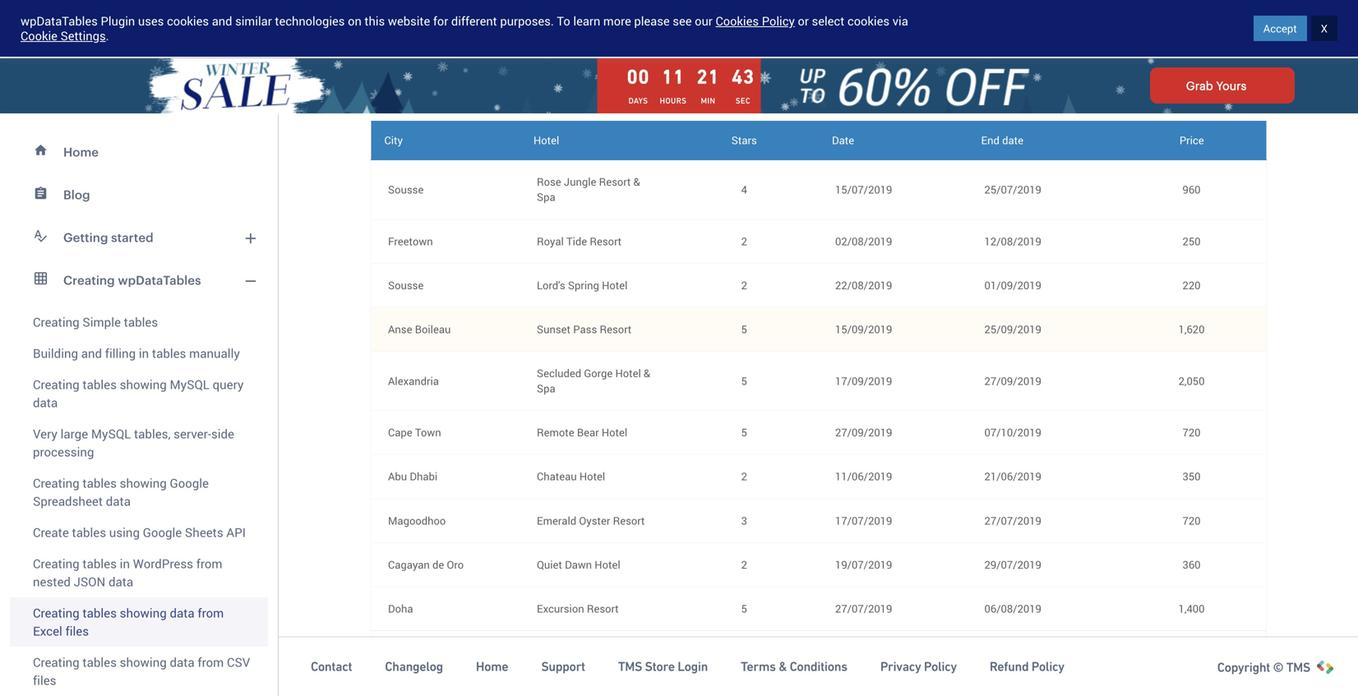 Task type: describe. For each thing, give the bounding box(es) containing it.
copyright
[[1218, 660, 1271, 675]]

spa for rose jungle resort & spa
[[537, 190, 556, 205]]

2 for 19/07/2019
[[741, 557, 747, 572]]

grab yours link
[[1150, 67, 1295, 104]]

excursion resort
[[537, 601, 619, 616]]

creating wpdatatables link
[[10, 259, 268, 302]]

spreadsheet
[[33, 493, 103, 510]]

0 vertical spatial 27/09/2019
[[985, 374, 1042, 388]]

tables for creating tables showing mysql query data
[[83, 376, 117, 393]]

manually
[[189, 345, 240, 362]]

see
[[673, 13, 692, 29]]

google for showing
[[170, 475, 209, 492]]

changelog link
[[385, 659, 443, 675]]

12/08/2019
[[985, 234, 1042, 249]]

date
[[832, 133, 855, 148]]

price: activate to sort column ascending element
[[1118, 121, 1267, 160]]

data inside creating tables showing google spreadsheet data
[[106, 493, 131, 510]]

policy for refund policy
[[1032, 660, 1065, 674]]

creating tables in wordpress from nested json data
[[33, 556, 222, 590]]

showing for creating tables showing google spreadsheet data
[[120, 475, 167, 492]]

magoodhoo
[[388, 513, 446, 528]]

create tables using google sheets api link
[[10, 517, 268, 549]]

02/08/2019
[[836, 234, 893, 249]]

0 vertical spatial home
[[63, 145, 99, 159]]

11
[[662, 65, 685, 88]]

different
[[451, 13, 497, 29]]

15/07/2019
[[836, 182, 893, 197]]

From number field
[[1134, 640, 1250, 669]]

06/08/2019
[[985, 601, 1042, 616]]

data inside creating tables showing mysql query data
[[33, 394, 58, 411]]

mysql inside very large mysql tables, server-side processing
[[91, 426, 131, 442]]

terms & conditions link
[[741, 659, 848, 675]]

chateau
[[537, 469, 577, 484]]

bear
[[577, 425, 599, 440]]

tables for creating tables in wordpress from nested json data
[[83, 556, 117, 572]]

royal tide resort
[[537, 234, 622, 249]]

in inside creating tables in wordpress from nested json data
[[120, 556, 130, 572]]

resort for tide
[[590, 234, 622, 249]]

royal
[[537, 234, 564, 249]]

wordpress
[[133, 556, 193, 572]]

hotel right chateau
[[580, 469, 605, 484]]

nested
[[33, 574, 71, 590]]

changelog
[[385, 660, 443, 674]]

tables down creating simple tables link
[[152, 345, 186, 362]]

building
[[33, 345, 78, 362]]

0 horizontal spatial tms
[[618, 660, 642, 674]]

very large mysql tables, server-side processing link
[[10, 419, 268, 468]]

very
[[33, 426, 57, 442]]

1 horizontal spatial home link
[[476, 659, 508, 675]]

sheets
[[185, 524, 223, 541]]

secluded gorge hotel & spa
[[537, 366, 651, 396]]

grab
[[1187, 79, 1214, 92]]

end date: activate to sort column ascending element
[[968, 121, 1118, 160]]

entries
[[1218, 89, 1254, 104]]

720 for 07/10/2019
[[1183, 425, 1201, 440]]

please
[[634, 13, 670, 29]]

1 horizontal spatial tms
[[1287, 660, 1311, 675]]

creating for creating tables showing data from csv files
[[33, 654, 80, 671]]

11/06/2019
[[836, 469, 893, 484]]

350
[[1183, 469, 1201, 484]]

and inside wpdatatables plugin uses cookies and similar technologies on this website for different purposes. to learn more please see our cookies policy or select cookies via cookie settings .
[[212, 13, 232, 29]]

cape town
[[388, 425, 441, 440]]

freetown
[[388, 234, 433, 249]]

resort for jungle
[[599, 174, 631, 189]]

hotel for lord's spring hotel
[[602, 278, 628, 293]]

hotel for quiet dawn hotel
[[595, 557, 621, 572]]

creating tables showing mysql query data link
[[10, 369, 268, 419]]

hotel: activate to sort column ascending element
[[521, 121, 670, 160]]

Hotel text field
[[537, 657, 653, 686]]

sunset
[[537, 322, 571, 337]]

files for creating tables showing data from excel files
[[65, 623, 89, 640]]

accept button
[[1254, 16, 1307, 41]]

support link
[[541, 659, 585, 675]]

creating simple tables
[[33, 314, 158, 331]]

dhabi
[[410, 469, 438, 484]]

showing for creating tables showing data from csv files
[[120, 654, 167, 671]]

creating tables showing data from csv files link
[[10, 647, 268, 697]]

tables up "building and filling in tables manually" link
[[124, 314, 158, 331]]

technologies
[[275, 13, 345, 29]]

refund
[[990, 660, 1029, 674]]

sousse for lord's
[[388, 278, 424, 293]]

stars: activate to sort column ascending element
[[670, 121, 819, 160]]

creating simple tables link
[[10, 302, 268, 338]]

creating for creating tables showing data from excel files
[[33, 605, 80, 622]]

blog
[[63, 188, 90, 202]]

to
[[557, 13, 571, 29]]

29/07/2019
[[985, 557, 1042, 572]]

43
[[732, 65, 755, 88]]

creating tables showing data from excel files link
[[10, 598, 268, 647]]

wpdatatables plugin uses cookies and similar technologies on this website for different purposes. to learn more please see our cookies policy or select cookies via cookie settings .
[[21, 13, 909, 44]]

hotel up rose
[[534, 133, 559, 148]]

mysql inside creating tables showing mysql query data
[[170, 376, 210, 393]]

via
[[893, 13, 909, 29]]

resort for pass
[[600, 322, 632, 337]]

x button
[[1312, 16, 1338, 41]]

from for creating tables showing data from csv files
[[198, 654, 224, 671]]

sousse for rose
[[388, 182, 424, 197]]

tables for create tables using google sheets api
[[72, 524, 106, 541]]

query
[[213, 376, 244, 393]]

doha
[[388, 601, 413, 616]]

town
[[415, 425, 441, 440]]

spring
[[568, 278, 599, 293]]

wpdatatables - tables and charts manager wordpress plugin image
[[16, 14, 174, 44]]

learn
[[574, 13, 601, 29]]

our
[[695, 13, 713, 29]]

store
[[645, 660, 675, 674]]

To text field
[[985, 674, 1101, 697]]

alexandria
[[388, 374, 439, 388]]

01/09/2019
[[985, 278, 1042, 293]]

spa for secluded gorge hotel & spa
[[537, 381, 556, 396]]

and inside "building and filling in tables manually" link
[[81, 345, 102, 362]]

or
[[798, 13, 809, 29]]

stars
[[732, 133, 757, 148]]

creating for creating simple tables
[[33, 314, 80, 331]]

wpdatatables inside wpdatatables plugin uses cookies and similar technologies on this website for different purposes. to learn more please see our cookies policy or select cookies via cookie settings .
[[21, 13, 98, 29]]

resort right "excursion"
[[587, 601, 619, 616]]

on
[[348, 13, 362, 29]]

this
[[365, 13, 385, 29]]

city: activate to sort column ascending element
[[371, 121, 521, 160]]

abu dhabi
[[388, 469, 438, 484]]

boileau
[[415, 322, 451, 337]]

dawn
[[565, 557, 592, 572]]

00
[[627, 65, 650, 88]]

get started
[[1237, 21, 1296, 36]]

2 for 22/08/2019
[[741, 278, 747, 293]]

1,620
[[1179, 322, 1205, 337]]

2 for 02/08/2019
[[741, 234, 747, 249]]

1 cookies from the left
[[167, 13, 209, 29]]

excel
[[33, 623, 62, 640]]

creating for creating tables showing mysql query data
[[33, 376, 80, 393]]

json
[[74, 574, 105, 590]]

date: activate to sort column ascending element
[[819, 121, 968, 160]]

data inside creating tables in wordpress from nested json data
[[109, 574, 133, 590]]

processing
[[33, 444, 94, 461]]

17/07/2019
[[836, 513, 893, 528]]

google for using
[[143, 524, 182, 541]]

from for creating tables showing data from excel files
[[198, 605, 224, 622]]

abu
[[388, 469, 407, 484]]

print button
[[371, 42, 445, 75]]

.
[[106, 28, 109, 44]]

plugin
[[101, 13, 135, 29]]



Task type: locate. For each thing, give the bounding box(es) containing it.
1 vertical spatial 720
[[1183, 513, 1201, 528]]

simple
[[83, 314, 121, 331]]

policy inside wpdatatables plugin uses cookies and similar technologies on this website for different purposes. to learn more please see our cookies policy or select cookies via cookie settings .
[[762, 13, 795, 29]]

1 showing from the top
[[120, 376, 167, 393]]

spa inside secluded gorge hotel & spa
[[537, 381, 556, 396]]

720
[[1183, 425, 1201, 440], [1183, 513, 1201, 528]]

spa down the "secluded"
[[537, 381, 556, 396]]

spa down rose
[[537, 190, 556, 205]]

sousse
[[388, 182, 424, 197], [388, 278, 424, 293]]

terms & conditions
[[741, 660, 848, 674]]

showing down creating tables showing data from excel files link
[[120, 654, 167, 671]]

0 horizontal spatial &
[[634, 174, 640, 189]]

creating down building
[[33, 376, 80, 393]]

tms store login link
[[618, 659, 708, 675]]

creating for creating tables in wordpress from nested json data
[[33, 556, 80, 572]]

0 vertical spatial in
[[139, 345, 149, 362]]

tables up json
[[83, 556, 117, 572]]

wpdatatables up creating simple tables link
[[118, 273, 201, 287]]

files down excel
[[33, 672, 56, 689]]

sec
[[736, 96, 751, 106]]

started
[[111, 230, 154, 245]]

data up using
[[106, 493, 131, 510]]

and left filling
[[81, 345, 102, 362]]

1 vertical spatial google
[[143, 524, 182, 541]]

tables down creating tables showing data from excel files
[[83, 654, 117, 671]]

cookie
[[21, 28, 58, 44]]

5
[[741, 322, 747, 337], [741, 374, 747, 388], [741, 425, 747, 440], [741, 601, 747, 616]]

google down server-
[[170, 475, 209, 492]]

0 horizontal spatial and
[[81, 345, 102, 362]]

5 for 27/07/2019
[[741, 601, 747, 616]]

resort for oyster
[[613, 513, 645, 528]]

0 horizontal spatial home link
[[10, 131, 268, 174]]

0 vertical spatial 27/07/2019
[[985, 513, 1042, 528]]

960
[[1183, 182, 1201, 197]]

hotel inside secluded gorge hotel & spa
[[616, 366, 641, 381]]

0 horizontal spatial 27/09/2019
[[836, 425, 893, 440]]

0 horizontal spatial slider
[[686, 672, 702, 687]]

1 horizontal spatial 27/09/2019
[[985, 374, 1042, 388]]

27/07/2019 down 19/07/2019
[[836, 601, 893, 616]]

and left similar
[[212, 13, 232, 29]]

tables inside creating tables showing google spreadsheet data
[[83, 475, 117, 492]]

resort inside rose jungle resort & spa
[[599, 174, 631, 189]]

1 horizontal spatial wpdatatables
[[118, 273, 201, 287]]

policy for privacy policy
[[924, 660, 957, 674]]

files for creating tables showing data from csv files
[[33, 672, 56, 689]]

days
[[629, 96, 648, 106]]

2 horizontal spatial &
[[779, 660, 787, 674]]

1 horizontal spatial policy
[[924, 660, 957, 674]]

showing inside creating tables showing data from excel files
[[120, 605, 167, 622]]

similar
[[235, 13, 272, 29]]

1 vertical spatial home
[[476, 660, 508, 674]]

in down using
[[120, 556, 130, 572]]

google inside creating tables showing google spreadsheet data
[[170, 475, 209, 492]]

From text field
[[836, 640, 952, 669]]

1 vertical spatial 27/07/2019
[[836, 601, 893, 616]]

showing down creating tables in wordpress from nested json data link
[[120, 605, 167, 622]]

hotel for remote bear hotel
[[602, 425, 628, 440]]

0 vertical spatial 720
[[1183, 425, 1201, 440]]

tms left "store" at the bottom of the page
[[618, 660, 642, 674]]

To number field
[[1134, 674, 1250, 697]]

creating down excel
[[33, 654, 80, 671]]

1 vertical spatial 27/09/2019
[[836, 425, 893, 440]]

tables for creating tables showing data from excel files
[[83, 605, 117, 622]]

home up the blog
[[63, 145, 99, 159]]

data right json
[[109, 574, 133, 590]]

1 vertical spatial &
[[644, 366, 651, 381]]

creating inside creating tables showing data from csv files
[[33, 654, 80, 671]]

city
[[384, 133, 403, 148]]

1 720 from the top
[[1183, 425, 1201, 440]]

2 for 11/06/2019
[[741, 469, 747, 484]]

policy right privacy at bottom right
[[924, 660, 957, 674]]

csv
[[227, 654, 250, 671]]

To text field
[[836, 674, 952, 697]]

1 horizontal spatial cookies
[[848, 13, 890, 29]]

accept
[[1264, 21, 1298, 36]]

1 vertical spatial home link
[[476, 659, 508, 675]]

1 vertical spatial from
[[198, 605, 224, 622]]

tables down json
[[83, 605, 117, 622]]

hotel right bear
[[602, 425, 628, 440]]

From text field
[[985, 640, 1101, 669]]

cookies
[[167, 13, 209, 29], [848, 13, 890, 29]]

lord's
[[537, 278, 565, 293]]

City text field
[[388, 657, 504, 686]]

google up wordpress
[[143, 524, 182, 541]]

end date
[[982, 133, 1024, 148]]

& right gorge
[[644, 366, 651, 381]]

mysql right large
[[91, 426, 131, 442]]

contact link
[[311, 659, 352, 675]]

quiet
[[537, 557, 562, 572]]

1 vertical spatial mysql
[[91, 426, 131, 442]]

07/10/2019
[[985, 425, 1042, 440]]

resort right the pass
[[600, 322, 632, 337]]

and
[[212, 13, 232, 29], [81, 345, 102, 362]]

creating for creating tables showing google spreadsheet data
[[33, 475, 80, 492]]

creating inside creating tables showing data from excel files
[[33, 605, 80, 622]]

creating inside creating tables showing google spreadsheet data
[[33, 475, 80, 492]]

1 vertical spatial wpdatatables
[[118, 273, 201, 287]]

cookies policy link
[[716, 13, 795, 29]]

cookies
[[716, 13, 759, 29]]

policy
[[762, 13, 795, 29], [924, 660, 957, 674], [1032, 660, 1065, 674]]

data down wordpress
[[170, 605, 195, 622]]

360
[[1183, 557, 1201, 572]]

& inside rose jungle resort & spa
[[634, 174, 640, 189]]

google
[[170, 475, 209, 492], [143, 524, 182, 541]]

21
[[697, 65, 720, 88]]

0 horizontal spatial wpdatatables
[[21, 13, 98, 29]]

& right terms
[[779, 660, 787, 674]]

tables for creating tables showing google spreadsheet data
[[83, 475, 117, 492]]

privacy policy link
[[881, 659, 957, 675]]

creating inside creating tables showing mysql query data
[[33, 376, 80, 393]]

tables inside creating tables showing data from csv files
[[83, 654, 117, 671]]

2 2 from the top
[[741, 278, 747, 293]]

home link left support link
[[476, 659, 508, 675]]

from inside creating tables in wordpress from nested json data
[[196, 556, 222, 572]]

hotel right dawn
[[595, 557, 621, 572]]

creating up creating simple tables
[[63, 273, 115, 287]]

creating up building
[[33, 314, 80, 331]]

policy right refund
[[1032, 660, 1065, 674]]

3 5 from the top
[[741, 425, 747, 440]]

tide
[[567, 234, 587, 249]]

2,050
[[1179, 374, 1205, 388]]

4 5 from the top
[[741, 601, 747, 616]]

jungle
[[564, 174, 597, 189]]

grab yours
[[1187, 79, 1247, 92]]

5 for 15/09/2019
[[741, 322, 747, 337]]

2 sousse from the top
[[388, 278, 424, 293]]

spa inside rose jungle resort & spa
[[537, 190, 556, 205]]

27/09/2019 down the 25/09/2019
[[985, 374, 1042, 388]]

1 slider from the left
[[686, 672, 702, 687]]

sousse down city
[[388, 182, 424, 197]]

showing for creating tables showing mysql query data
[[120, 376, 167, 393]]

emerald
[[537, 513, 577, 528]]

showing inside creating tables showing data from csv files
[[120, 654, 167, 671]]

1 5 from the top
[[741, 322, 747, 337]]

1 2 from the top
[[741, 234, 747, 249]]

27/09/2019 up '11/06/2019'
[[836, 425, 893, 440]]

2 5 from the top
[[741, 374, 747, 388]]

0 vertical spatial from
[[196, 556, 222, 572]]

creating tables showing data from excel files
[[33, 605, 224, 640]]

hotel right gorge
[[616, 366, 641, 381]]

0 horizontal spatial in
[[120, 556, 130, 572]]

data inside creating tables showing data from excel files
[[170, 605, 195, 622]]

hotel for secluded gorge hotel & spa
[[616, 366, 641, 381]]

wpdatatables
[[21, 13, 98, 29], [118, 273, 201, 287]]

0 horizontal spatial home
[[63, 145, 99, 159]]

tables for creating tables showing data from csv files
[[83, 654, 117, 671]]

creating up excel
[[33, 605, 80, 622]]

0 vertical spatial &
[[634, 174, 640, 189]]

2 vertical spatial &
[[779, 660, 787, 674]]

oro
[[447, 557, 464, 572]]

& for rose jungle resort & spa
[[634, 174, 640, 189]]

1 horizontal spatial &
[[644, 366, 651, 381]]

4
[[741, 182, 747, 197]]

slider
[[686, 672, 702, 687], [790, 672, 806, 687]]

1 horizontal spatial home
[[476, 660, 508, 674]]

tms right ©
[[1287, 660, 1311, 675]]

terms
[[741, 660, 776, 674]]

started
[[1257, 21, 1296, 36]]

5 for 27/09/2019
[[741, 425, 747, 440]]

1,400
[[1179, 601, 1205, 616]]

2 720 from the top
[[1183, 513, 1201, 528]]

2 cookies from the left
[[848, 13, 890, 29]]

data inside creating tables showing data from csv files
[[170, 654, 195, 671]]

wpdatatables left .
[[21, 13, 98, 29]]

Search form search field
[[346, 17, 897, 39]]

data left csv on the bottom left of page
[[170, 654, 195, 671]]

hotel right spring
[[602, 278, 628, 293]]

4 showing from the top
[[120, 654, 167, 671]]

secluded
[[537, 366, 582, 381]]

0 horizontal spatial policy
[[762, 13, 795, 29]]

remote
[[537, 425, 575, 440]]

& for secluded gorge hotel & spa
[[644, 366, 651, 381]]

end
[[982, 133, 1000, 148]]

from for creating tables in wordpress from nested json data
[[196, 556, 222, 572]]

resort right jungle
[[599, 174, 631, 189]]

settings
[[61, 28, 106, 44]]

0 vertical spatial wpdatatables
[[21, 13, 98, 29]]

1 horizontal spatial in
[[139, 345, 149, 362]]

22/08/2019
[[836, 278, 893, 293]]

1 vertical spatial sousse
[[388, 278, 424, 293]]

showing for creating tables showing data from excel files
[[120, 605, 167, 622]]

720 up the 350
[[1183, 425, 1201, 440]]

1 vertical spatial spa
[[537, 381, 556, 396]]

tables inside creating tables showing mysql query data
[[83, 376, 117, 393]]

0 horizontal spatial files
[[33, 672, 56, 689]]

from inside creating tables showing data from excel files
[[198, 605, 224, 622]]

0 vertical spatial sousse
[[388, 182, 424, 197]]

3 2 from the top
[[741, 469, 747, 484]]

720 for 27/07/2019
[[1183, 513, 1201, 528]]

25/09/2019
[[985, 322, 1042, 337]]

select
[[812, 13, 845, 29]]

tables inside creating tables in wordpress from nested json data
[[83, 556, 117, 572]]

refund policy
[[990, 660, 1065, 674]]

using
[[109, 524, 140, 541]]

1 vertical spatial in
[[120, 556, 130, 572]]

3 showing from the top
[[120, 605, 167, 622]]

mysql left query
[[170, 376, 210, 393]]

showing down "building and filling in tables manually" link
[[120, 376, 167, 393]]

1 horizontal spatial mysql
[[170, 376, 210, 393]]

hours
[[660, 96, 687, 106]]

resort right tide
[[590, 234, 622, 249]]

policy left "or"
[[762, 13, 795, 29]]

resort right oyster
[[613, 513, 645, 528]]

tables inside creating tables showing data from excel files
[[83, 605, 117, 622]]

tables left using
[[72, 524, 106, 541]]

720 down the 350
[[1183, 513, 1201, 528]]

slider right "store" at the bottom of the page
[[686, 672, 702, 687]]

in right filling
[[139, 345, 149, 362]]

1 horizontal spatial 27/07/2019
[[985, 513, 1042, 528]]

0 vertical spatial files
[[65, 623, 89, 640]]

showing inside creating tables showing google spreadsheet data
[[120, 475, 167, 492]]

cagayan de oro
[[388, 557, 464, 572]]

1 spa from the top
[[537, 190, 556, 205]]

2 spa from the top
[[537, 381, 556, 396]]

0 horizontal spatial mysql
[[91, 426, 131, 442]]

pass
[[573, 322, 597, 337]]

slider right terms
[[790, 672, 806, 687]]

creating inside creating tables in wordpress from nested json data
[[33, 556, 80, 572]]

4 2 from the top
[[741, 557, 747, 572]]

showing inside creating tables showing mysql query data
[[120, 376, 167, 393]]

home link
[[10, 131, 268, 174], [476, 659, 508, 675]]

10 button
[[1128, 84, 1194, 112]]

2 showing from the top
[[120, 475, 167, 492]]

1 vertical spatial and
[[81, 345, 102, 362]]

blog link
[[10, 174, 268, 216]]

resort
[[599, 174, 631, 189], [590, 234, 622, 249], [600, 322, 632, 337], [613, 513, 645, 528], [587, 601, 619, 616]]

0 horizontal spatial cookies
[[167, 13, 209, 29]]

conditions
[[790, 660, 848, 674]]

1 vertical spatial files
[[33, 672, 56, 689]]

1 horizontal spatial slider
[[790, 672, 806, 687]]

5 for 17/09/2019
[[741, 374, 747, 388]]

creating up spreadsheet
[[33, 475, 80, 492]]

chateau hotel
[[537, 469, 605, 484]]

building and filling in tables manually
[[33, 345, 240, 362]]

from
[[196, 556, 222, 572], [198, 605, 224, 622], [198, 654, 224, 671]]

1 sousse from the top
[[388, 182, 424, 197]]

home left support link
[[476, 660, 508, 674]]

tables up spreadsheet
[[83, 475, 117, 492]]

tables down filling
[[83, 376, 117, 393]]

cookies right uses
[[167, 13, 209, 29]]

print
[[405, 51, 430, 66]]

uses
[[138, 13, 164, 29]]

0 horizontal spatial 27/07/2019
[[836, 601, 893, 616]]

& inside secluded gorge hotel & spa
[[644, 366, 651, 381]]

home link up the blog
[[10, 131, 268, 174]]

cookies left via
[[848, 13, 890, 29]]

2 vertical spatial from
[[198, 654, 224, 671]]

25/07/2019
[[985, 182, 1042, 197]]

0 vertical spatial spa
[[537, 190, 556, 205]]

0 vertical spatial and
[[212, 13, 232, 29]]

create tables using google sheets api
[[33, 524, 246, 541]]

sousse down the freetown
[[388, 278, 424, 293]]

quiet dawn hotel
[[537, 557, 621, 572]]

from inside creating tables showing data from csv files
[[198, 654, 224, 671]]

0 vertical spatial google
[[170, 475, 209, 492]]

creating
[[63, 273, 115, 287], [33, 314, 80, 331], [33, 376, 80, 393], [33, 475, 80, 492], [33, 556, 80, 572], [33, 605, 80, 622], [33, 654, 80, 671]]

2 slider from the left
[[790, 672, 806, 687]]

creating up nested
[[33, 556, 80, 572]]

anse boileau
[[388, 322, 451, 337]]

home
[[63, 145, 99, 159], [476, 660, 508, 674]]

showing down very large mysql tables, server-side processing link
[[120, 475, 167, 492]]

files inside creating tables showing data from csv files
[[33, 672, 56, 689]]

data up very
[[33, 394, 58, 411]]

0 vertical spatial mysql
[[170, 376, 210, 393]]

files inside creating tables showing data from excel files
[[65, 623, 89, 640]]

2 horizontal spatial policy
[[1032, 660, 1065, 674]]

& right jungle
[[634, 174, 640, 189]]

more
[[604, 13, 631, 29]]

refund policy link
[[990, 659, 1065, 675]]

contact
[[311, 660, 352, 674]]

27/07/2019 down 21/06/2019
[[985, 513, 1042, 528]]

10
[[1128, 90, 1140, 105]]

gorge
[[584, 366, 613, 381]]

1 horizontal spatial files
[[65, 623, 89, 640]]

0 vertical spatial home link
[[10, 131, 268, 174]]

1 horizontal spatial and
[[212, 13, 232, 29]]

files right excel
[[65, 623, 89, 640]]

creating for creating wpdatatables
[[63, 273, 115, 287]]

support
[[541, 660, 585, 674]]

copyright © tms
[[1218, 660, 1311, 675]]



Task type: vqa. For each thing, say whether or not it's contained in the screenshot.
3rd 2 from the top of the page
yes



